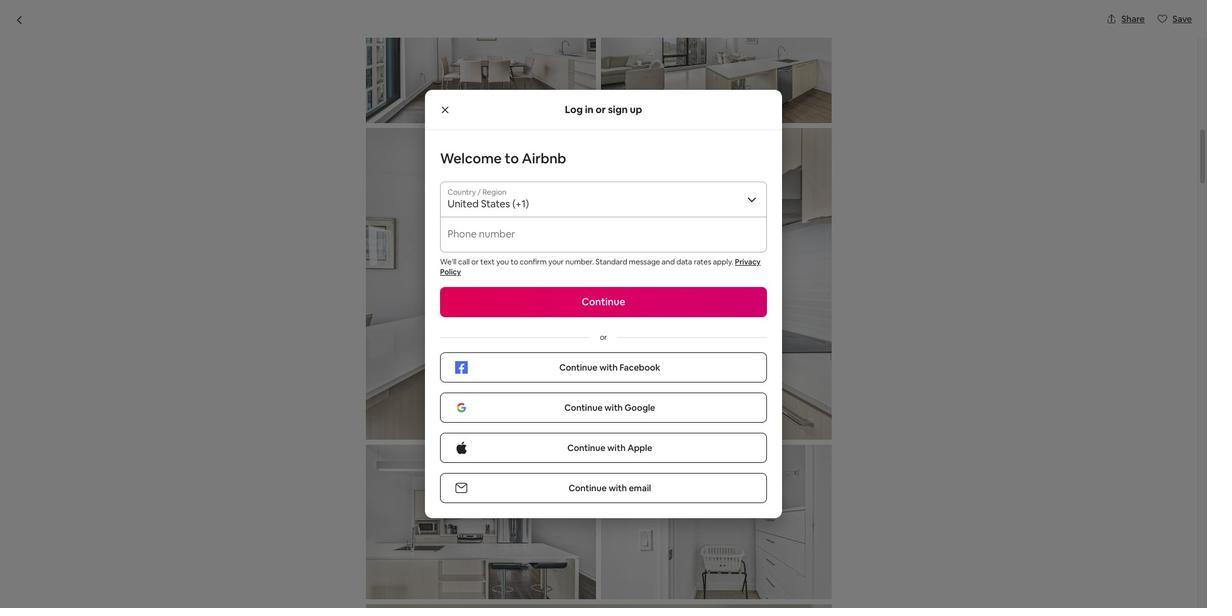 Task type: describe. For each thing, give the bounding box(es) containing it.
gls
[[590, 64, 621, 85]]

with for google
[[604, 402, 623, 414]]

herndon/reston reston 3 bedroom lobby image
[[247, 99, 599, 424]]

you
[[496, 257, 509, 267]]

hosted by global luxury suites
[[287, 529, 434, 542]]

continue for continue with apple
[[567, 443, 605, 454]]

continue for continue with google
[[564, 402, 603, 414]]

beds
[[363, 463, 386, 476]]

airbnb
[[522, 150, 566, 167]]

number.
[[565, 257, 594, 267]]

log in or sign up
[[565, 103, 642, 116]]

save
[[1172, 13, 1192, 25]]

$3,161 $1,946 total before taxes
[[732, 459, 816, 489]]

$1,946
[[774, 459, 816, 477]]

1/2/2024 button
[[732, 504, 934, 539]]

4
[[355, 463, 361, 476]]

1 horizontal spatial by
[[568, 64, 587, 85]]

add guests
[[628, 19, 674, 31]]

continue with google button
[[440, 393, 767, 423]]

suites
[[405, 529, 434, 542]]

continue for continue with facebook
[[559, 362, 597, 373]]

2 vertical spatial or
[[600, 333, 607, 343]]

and
[[662, 257, 675, 267]]

va
[[534, 64, 556, 85]]

continue with google
[[564, 402, 655, 414]]

2
[[393, 463, 398, 476]]

town
[[432, 64, 474, 85]]

share
[[1121, 13, 1145, 25]]

with for email
[[609, 483, 627, 494]]

$3,161
[[732, 459, 771, 477]]

continue with apple
[[567, 443, 652, 454]]

0 vertical spatial to
[[505, 150, 519, 167]]

in inside entire serviced apartment in reston, virginia 4 beds · 2 baths
[[416, 444, 427, 461]]

data
[[676, 257, 692, 267]]

hosted
[[287, 529, 322, 542]]

welcome to airbnb
[[440, 150, 566, 167]]

we'll
[[440, 257, 457, 267]]

rates
[[694, 257, 711, 267]]

we'll call or text you to confirm your number. standard message and data rates apply.
[[440, 257, 733, 267]]

up
[[630, 103, 642, 116]]

log in dialog
[[425, 90, 782, 519]]

policy
[[440, 267, 461, 277]]

text
[[480, 257, 495, 267]]

apartment
[[344, 444, 413, 461]]

standard
[[596, 257, 627, 267]]

entire
[[247, 444, 284, 461]]

log
[[565, 103, 583, 116]]

apply.
[[713, 257, 733, 267]]

reston
[[375, 64, 429, 85]]

or for text
[[471, 257, 479, 267]]

with for apple
[[607, 443, 626, 454]]

1/2/2024
[[739, 520, 775, 532]]

add guests button
[[617, 10, 710, 40]]

reserve button
[[732, 585, 934, 609]]

email
[[629, 483, 651, 494]]

call
[[458, 257, 470, 267]]

share button
[[1101, 8, 1150, 30]]

your
[[548, 257, 564, 267]]



Task type: vqa. For each thing, say whether or not it's contained in the screenshot.
email
yes



Task type: locate. For each thing, give the bounding box(es) containing it.
before
[[754, 478, 781, 489]]

with left the apple
[[607, 443, 626, 454]]

0 vertical spatial or
[[596, 103, 606, 116]]

with left the 'facebook'
[[599, 362, 618, 373]]

or right call
[[471, 257, 479, 267]]

continue with email
[[569, 483, 651, 494]]

bedroom
[[259, 64, 331, 85]]

1 vertical spatial to
[[511, 257, 518, 267]]

to left airbnb
[[505, 150, 519, 167]]

continue
[[559, 362, 597, 373], [564, 402, 603, 414], [567, 443, 605, 454], [569, 483, 607, 494]]

1 horizontal spatial in
[[585, 103, 593, 116]]

google
[[625, 402, 655, 414]]

reserve
[[814, 593, 852, 606]]

in inside dialog
[[585, 103, 593, 116]]

+1 telephone field
[[462, 233, 759, 246]]

0 vertical spatial in
[[585, 103, 593, 116]]

3 bedroom apt.| reston town center va | by gls
[[247, 64, 621, 85]]

with inside continue with email button
[[609, 483, 627, 494]]

to right you
[[511, 257, 518, 267]]

save button
[[1152, 8, 1197, 30]]

|
[[560, 64, 564, 85]]

in right log
[[585, 103, 593, 116]]

continue up continue with apple button
[[564, 402, 603, 414]]

·
[[388, 463, 391, 476]]

continue up continue with google button
[[559, 362, 597, 373]]

herndon/reston reston 3 bedroom bedroom 1 image
[[366, 605, 832, 609], [366, 605, 832, 609]]

privacy policy
[[440, 257, 761, 277]]

center
[[477, 64, 531, 85]]

3
[[247, 64, 256, 85]]

to
[[505, 150, 519, 167], [511, 257, 518, 267]]

privacy
[[735, 257, 761, 267]]

continue with apple button
[[440, 433, 767, 463]]

privacy policy link
[[440, 257, 761, 277]]

or up continue with facebook button
[[600, 333, 607, 343]]

dialog containing share
[[0, 0, 1207, 609]]

virginia
[[480, 444, 529, 461]]

by right |
[[568, 64, 587, 85]]

continue with email button
[[440, 473, 767, 504]]

in
[[585, 103, 593, 116], [416, 444, 427, 461]]

or for sign
[[596, 103, 606, 116]]

apt.|
[[334, 64, 372, 85]]

sign
[[608, 103, 628, 116]]

herndon/reston reston 3 bedroom kitchen image
[[601, 0, 832, 123], [601, 0, 832, 123], [366, 128, 832, 440], [366, 128, 832, 440], [366, 445, 596, 600], [366, 445, 596, 600]]

1 vertical spatial by
[[324, 529, 336, 542]]

apple
[[627, 443, 652, 454]]

global
[[338, 529, 368, 542]]

reston,
[[430, 444, 478, 461]]

herndon/reston reston 3 bedroom dining room image
[[366, 0, 596, 123], [366, 0, 596, 123], [780, 267, 951, 424]]

add
[[628, 19, 645, 31]]

with inside continue with facebook button
[[599, 362, 618, 373]]

with for facebook
[[599, 362, 618, 373]]

continue down continue with apple button
[[569, 483, 607, 494]]

1 vertical spatial or
[[471, 257, 479, 267]]

message
[[629, 257, 660, 267]]

luxury
[[371, 529, 403, 542]]

herndon/reston reston 3 bedroom bedroom 1 closet image
[[601, 445, 832, 600], [601, 445, 832, 600]]

with
[[599, 362, 618, 373], [604, 402, 623, 414], [607, 443, 626, 454], [609, 483, 627, 494]]

continue with facebook
[[559, 362, 660, 373]]

or left sign
[[596, 103, 606, 116]]

Add guests search field
[[488, 10, 710, 40]]

confirm
[[520, 257, 547, 267]]

+1
[[448, 233, 458, 246]]

0 vertical spatial by
[[568, 64, 587, 85]]

continue with facebook button
[[440, 353, 767, 383]]

or
[[596, 103, 606, 116], [471, 257, 479, 267], [600, 333, 607, 343]]

by left global
[[324, 529, 336, 542]]

with left email
[[609, 483, 627, 494]]

serviced
[[287, 444, 341, 461]]

0 horizontal spatial in
[[416, 444, 427, 461]]

with inside continue with apple button
[[607, 443, 626, 454]]

guests
[[647, 19, 674, 31]]

taxes
[[783, 478, 805, 489]]

0 horizontal spatial by
[[324, 529, 336, 542]]

welcome
[[440, 150, 502, 167]]

in up baths
[[416, 444, 427, 461]]

baths
[[401, 463, 427, 476]]

with left google on the bottom right of page
[[604, 402, 623, 414]]

herndon/reston reston 3 bedroom living room image
[[604, 99, 775, 262], [780, 99, 951, 262], [604, 267, 775, 424]]

dialog
[[0, 0, 1207, 609]]

entire serviced apartment in reston, virginia 4 beds · 2 baths
[[247, 444, 529, 476]]

by
[[568, 64, 587, 85], [324, 529, 336, 542]]

facebook
[[620, 362, 660, 373]]

total
[[732, 478, 752, 489]]

continue for continue with email
[[569, 483, 607, 494]]

continue down continue with google button
[[567, 443, 605, 454]]

1 vertical spatial in
[[416, 444, 427, 461]]

with inside continue with google button
[[604, 402, 623, 414]]



